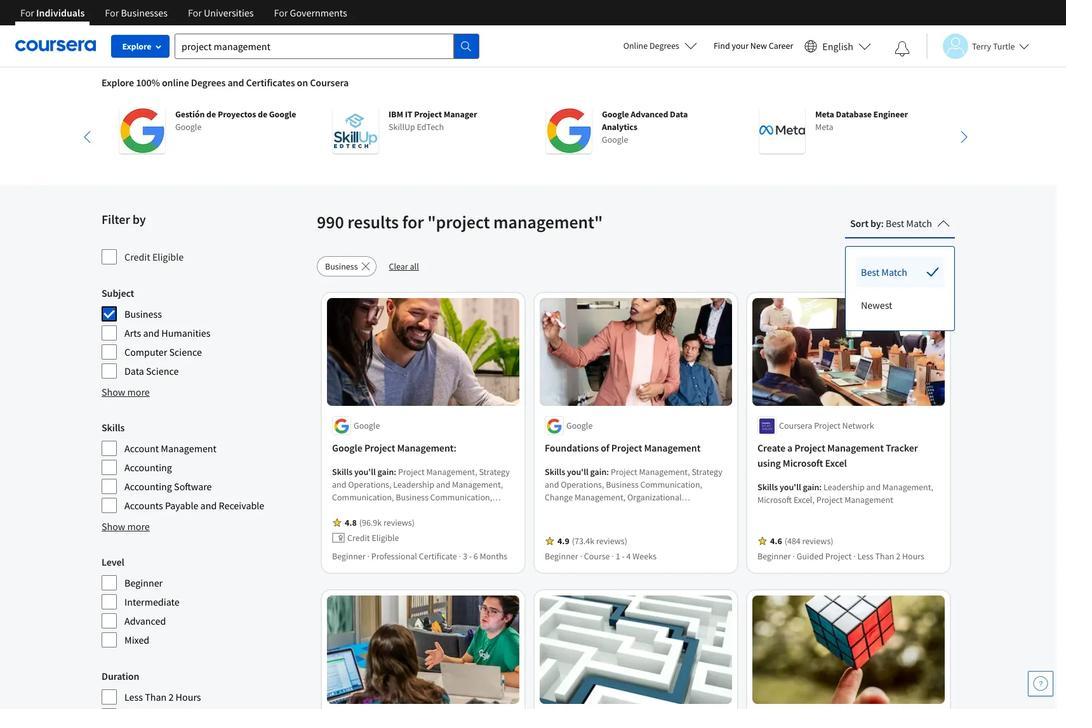 Task type: locate. For each thing, give the bounding box(es) containing it.
coursera right on
[[310, 76, 349, 89]]

and right degrees
[[228, 76, 244, 89]]

2 horizontal spatial skills you'll gain :
[[758, 482, 824, 494]]

beginner · professional certificate · 3 - 6 months
[[332, 551, 507, 563]]

and down software
[[200, 500, 217, 512]]

0 horizontal spatial less
[[124, 691, 143, 704]]

level group
[[102, 555, 309, 649]]

for for universities
[[188, 6, 202, 19]]

show more button
[[102, 385, 150, 400], [102, 519, 150, 535]]

: down create a project management tracker using microsoft excel in the right of the page
[[819, 482, 822, 494]]

4.8 (96.9k reviews)
[[345, 518, 415, 529]]

planning
[[694, 530, 727, 542]]

0 horizontal spatial coursera
[[310, 76, 349, 89]]

match right sort
[[906, 217, 932, 230]]

coursera image
[[15, 36, 96, 56]]

100%
[[136, 76, 160, 89]]

1 vertical spatial 2
[[169, 691, 174, 704]]

people
[[614, 530, 639, 542]]

science down computer science
[[146, 365, 179, 378]]

1 vertical spatial leadership
[[678, 518, 719, 529]]

by
[[132, 211, 146, 227], [871, 217, 881, 230]]

than
[[875, 551, 894, 563], [145, 691, 167, 704]]

advanced down intermediate
[[124, 615, 166, 628]]

5 · from the left
[[793, 551, 795, 563]]

show more down accounts at the bottom left
[[102, 521, 150, 533]]

2 more from the top
[[127, 521, 150, 533]]

1 horizontal spatial best
[[886, 217, 904, 230]]

accounts payable and receivable
[[124, 500, 264, 512]]

(484
[[785, 536, 801, 548]]

management
[[644, 442, 701, 455], [827, 442, 884, 455], [161, 443, 217, 455], [845, 495, 893, 506]]

2 horizontal spatial business
[[606, 480, 639, 491]]

credit eligible
[[124, 251, 184, 264], [347, 533, 399, 544]]

manager
[[444, 109, 477, 120]]

1 vertical spatial best
[[861, 266, 880, 279]]

1 vertical spatial hours
[[176, 691, 201, 704]]

more down data science
[[127, 386, 150, 399]]

skills you'll gain :
[[332, 467, 398, 478], [545, 467, 611, 478], [758, 482, 824, 494]]

organizational
[[627, 492, 682, 504]]

you'll for create a project management tracker using microsoft excel
[[780, 482, 801, 494]]

0 horizontal spatial reviews)
[[384, 518, 415, 529]]

and
[[228, 76, 244, 89], [143, 327, 159, 340], [545, 480, 559, 491], [866, 482, 881, 494], [200, 500, 217, 512], [545, 530, 559, 542]]

show more button for data
[[102, 385, 150, 400]]

skills you'll gain : up excel,
[[758, 482, 824, 494]]

for
[[20, 6, 34, 19], [105, 6, 119, 19], [188, 6, 202, 19], [274, 6, 288, 19]]

and down create a project management tracker using microsoft excel link
[[866, 482, 881, 494]]

credit down filter by
[[124, 251, 150, 264]]

credit eligible down filter by
[[124, 251, 184, 264]]

0 horizontal spatial data
[[124, 365, 144, 378]]

1 vertical spatial less
[[124, 691, 143, 704]]

0 vertical spatial more
[[127, 386, 150, 399]]

show more button down data science
[[102, 385, 150, 400]]

create a project management tracker using microsoft excel link
[[758, 441, 940, 471]]

for left universities
[[188, 6, 202, 19]]

1 horizontal spatial less
[[857, 551, 874, 563]]

for for individuals
[[20, 6, 34, 19]]

skills group
[[102, 420, 309, 514]]

1 horizontal spatial skills you'll gain :
[[545, 467, 611, 478]]

0 horizontal spatial skills you'll gain :
[[332, 467, 398, 478]]

1 vertical spatial advanced
[[124, 615, 166, 628]]

project management, strategy and operations, business communication, change management, organizational development, communication, culture, emotional intelligence, influencing, leadership and management, people management, planning
[[545, 467, 727, 542]]

1 horizontal spatial google image
[[546, 108, 592, 154]]

by for filter
[[132, 211, 146, 227]]

1 horizontal spatial you'll
[[567, 467, 588, 478]]

1 for from the left
[[20, 6, 34, 19]]

you'll up the operations,
[[567, 467, 588, 478]]

0 vertical spatial accounting
[[124, 462, 172, 474]]

1 show from the top
[[102, 386, 125, 399]]

eligible
[[152, 251, 184, 264], [372, 533, 399, 544]]

gain up excel,
[[803, 482, 819, 494]]

duration
[[102, 671, 139, 683]]

change
[[545, 492, 573, 504]]

1 vertical spatial coursera
[[779, 421, 812, 432]]

skills you'll gain : for foundations of project management
[[545, 467, 611, 478]]

skills up account at left
[[102, 422, 125, 434]]

you'll
[[354, 467, 376, 478], [567, 467, 588, 478], [780, 482, 801, 494]]

show
[[102, 386, 125, 399], [102, 521, 125, 533]]

1 horizontal spatial 2
[[896, 551, 900, 563]]

than inside duration group
[[145, 691, 167, 704]]

1 vertical spatial more
[[127, 521, 150, 533]]

list box containing best match
[[846, 247, 954, 331]]

science down humanities
[[169, 346, 202, 359]]

2 show more button from the top
[[102, 519, 150, 535]]

4.9
[[558, 536, 569, 548]]

· right guided
[[853, 551, 856, 563]]

show more button for accounts
[[102, 519, 150, 535]]

advanced
[[631, 109, 668, 120], [124, 615, 166, 628]]

show more down data science
[[102, 386, 150, 399]]

2 horizontal spatial you'll
[[780, 482, 801, 494]]

for left individuals
[[20, 6, 34, 19]]

2 show more from the top
[[102, 521, 150, 533]]

accounting up accounts at the bottom left
[[124, 481, 172, 493]]

1 horizontal spatial by
[[871, 217, 881, 230]]

None search field
[[175, 33, 479, 59]]

1 show more button from the top
[[102, 385, 150, 400]]

0 horizontal spatial credit
[[124, 251, 150, 264]]

1 vertical spatial show more button
[[102, 519, 150, 535]]

reviews)
[[384, 518, 415, 529], [596, 536, 627, 548], [802, 536, 833, 548]]

1 vertical spatial science
[[146, 365, 179, 378]]

skills you'll gain : for create a project management tracker using microsoft excel
[[758, 482, 824, 494]]

beginner · guided project · less than 2 hours
[[758, 551, 924, 563]]

duration group
[[102, 669, 309, 710]]

1 horizontal spatial gain
[[590, 467, 607, 478]]

show notifications image
[[895, 41, 910, 57]]

1 horizontal spatial advanced
[[631, 109, 668, 120]]

project right excel,
[[816, 495, 843, 506]]

2 show from the top
[[102, 521, 125, 533]]

tracker
[[886, 442, 918, 455]]

business down 990
[[325, 261, 358, 272]]

show more
[[102, 386, 150, 399], [102, 521, 150, 533]]

business up the arts
[[124, 308, 162, 321]]

for for governments
[[274, 6, 288, 19]]

skills up change
[[545, 467, 565, 478]]

0 horizontal spatial 2
[[169, 691, 174, 704]]

you'll up excel,
[[780, 482, 801, 494]]

:
[[881, 217, 884, 230], [394, 467, 396, 478], [607, 467, 609, 478], [819, 482, 822, 494]]

beginner
[[332, 551, 366, 563], [545, 551, 578, 563], [758, 551, 791, 563], [124, 577, 163, 590]]

find
[[714, 40, 730, 51]]

leadership inside leadership and management, microsoft excel, project management
[[824, 482, 865, 494]]

0 horizontal spatial advanced
[[124, 615, 166, 628]]

best right sort
[[886, 217, 904, 230]]

credit down 4.8
[[347, 533, 370, 544]]

less right guided
[[857, 551, 874, 563]]

beginner down 4.8
[[332, 551, 366, 563]]

4.9 (73.4k reviews)
[[558, 536, 627, 548]]

management, inside leadership and management, microsoft excel, project management
[[882, 482, 933, 494]]

advanced up analytics
[[631, 109, 668, 120]]

· left the professional
[[367, 551, 370, 563]]

0 horizontal spatial de
[[206, 109, 216, 120]]

2 horizontal spatial gain
[[803, 482, 819, 494]]

project left management:
[[364, 442, 395, 455]]

0 vertical spatial science
[[169, 346, 202, 359]]

project up edtech
[[414, 109, 442, 120]]

1 vertical spatial than
[[145, 691, 167, 704]]

best
[[886, 217, 904, 230], [861, 266, 880, 279]]

beginner down 4.9
[[545, 551, 578, 563]]

1 more from the top
[[127, 386, 150, 399]]

by right sort
[[871, 217, 881, 230]]

reviews) up guided
[[802, 536, 833, 548]]

subject group
[[102, 286, 309, 380]]

1 vertical spatial meta
[[815, 121, 833, 133]]

0 horizontal spatial -
[[469, 551, 472, 563]]

and right the arts
[[143, 327, 159, 340]]

1 horizontal spatial -
[[622, 551, 625, 563]]

by right filter
[[132, 211, 146, 227]]

0 vertical spatial communication,
[[640, 480, 702, 491]]

accounting down account at left
[[124, 462, 172, 474]]

6
[[474, 551, 478, 563]]

1 · from the left
[[367, 551, 370, 563]]

microsoft left excel,
[[758, 495, 792, 506]]

0 vertical spatial coursera
[[310, 76, 349, 89]]

payable
[[165, 500, 198, 512]]

for left governments
[[274, 6, 288, 19]]

meta right meta image
[[815, 121, 833, 133]]

guided
[[797, 551, 824, 563]]

beginner up intermediate
[[124, 577, 163, 590]]

1 vertical spatial show more
[[102, 521, 150, 533]]

leadership down excel
[[824, 482, 865, 494]]

influencing,
[[632, 518, 676, 529]]

beginner down 4.6
[[758, 551, 791, 563]]

show down data science
[[102, 386, 125, 399]]

0 vertical spatial meta
[[815, 109, 834, 120]]

sort by : best match
[[850, 217, 932, 230]]

accounting
[[124, 462, 172, 474], [124, 481, 172, 493]]

excel
[[825, 457, 847, 470]]

credit
[[124, 251, 150, 264], [347, 533, 370, 544]]

coursera up a
[[779, 421, 812, 432]]

you'll down google project management:
[[354, 467, 376, 478]]

using
[[758, 457, 781, 470]]

show for accounts
[[102, 521, 125, 533]]

0 horizontal spatial hours
[[176, 691, 201, 704]]

project right of
[[611, 442, 642, 455]]

management, up course
[[561, 530, 612, 542]]

1 horizontal spatial leadership
[[824, 482, 865, 494]]

1 vertical spatial data
[[124, 365, 144, 378]]

2 accounting from the top
[[124, 481, 172, 493]]

3 for from the left
[[188, 6, 202, 19]]

leadership inside project management, strategy and operations, business communication, change management, organizational development, communication, culture, emotional intelligence, influencing, leadership and management, people management, planning
[[678, 518, 719, 529]]

2 horizontal spatial reviews)
[[802, 536, 833, 548]]

engineer
[[873, 109, 908, 120]]

0 vertical spatial credit
[[124, 251, 150, 264]]

business up organizational
[[606, 480, 639, 491]]

list box
[[846, 247, 954, 331]]

0 vertical spatial show more
[[102, 386, 150, 399]]

project inside leadership and management, microsoft excel, project management
[[816, 495, 843, 506]]

gestión
[[175, 109, 205, 120]]

data
[[670, 109, 688, 120], [124, 365, 144, 378]]

clear
[[389, 261, 408, 272]]

clear all button
[[381, 257, 427, 277]]

mixed
[[124, 634, 149, 647]]

leadership up 'planning'
[[678, 518, 719, 529]]

· left 3
[[459, 551, 461, 563]]

gain up the operations,
[[590, 467, 607, 478]]

skills
[[102, 422, 125, 434], [332, 467, 353, 478], [545, 467, 565, 478], [758, 482, 778, 494]]

show more for accounts payable and receivable
[[102, 521, 150, 533]]

1 horizontal spatial eligible
[[372, 533, 399, 544]]

google project management:
[[332, 442, 456, 455]]

skillup edtech image
[[333, 108, 378, 154]]

0 horizontal spatial by
[[132, 211, 146, 227]]

management, down 'tracker'
[[882, 482, 933, 494]]

governments
[[290, 6, 347, 19]]

ibm
[[389, 109, 403, 120]]

0 horizontal spatial business
[[124, 308, 162, 321]]

microsoft down a
[[783, 457, 823, 470]]

gain down google project management:
[[378, 467, 394, 478]]

match up newest
[[882, 266, 907, 279]]

management inside leadership and management, microsoft excel, project management
[[845, 495, 893, 506]]

0 horizontal spatial google image
[[119, 108, 165, 154]]

1 horizontal spatial reviews)
[[596, 536, 627, 548]]

banner navigation
[[10, 0, 357, 35]]

6 · from the left
[[853, 551, 856, 563]]

business inside project management, strategy and operations, business communication, change management, organizational development, communication, culture, emotional intelligence, influencing, leadership and management, people management, planning
[[606, 480, 639, 491]]

1 vertical spatial show
[[102, 521, 125, 533]]

- right the 1
[[622, 551, 625, 563]]

0 vertical spatial eligible
[[152, 251, 184, 264]]

2 google image from the left
[[546, 108, 592, 154]]

2 meta from the top
[[815, 121, 833, 133]]

skills you'll gain : up the operations,
[[545, 467, 611, 478]]

: right sort
[[881, 217, 884, 230]]

0 vertical spatial data
[[670, 109, 688, 120]]

2 - from the left
[[622, 551, 625, 563]]

management down create a project management tracker using microsoft excel link
[[845, 495, 893, 506]]

1 horizontal spatial than
[[875, 551, 894, 563]]

arts and humanities
[[124, 327, 210, 340]]

professional
[[371, 551, 417, 563]]

de right the 'gestión'
[[206, 109, 216, 120]]

gain for foundations of project management
[[590, 467, 607, 478]]

project down foundations of project management
[[611, 467, 637, 478]]

1 horizontal spatial data
[[670, 109, 688, 120]]

1 accounting from the top
[[124, 462, 172, 474]]

4 · from the left
[[612, 551, 614, 563]]

best up newest
[[861, 266, 880, 279]]

show up level at the left of page
[[102, 521, 125, 533]]

0 vertical spatial microsoft
[[783, 457, 823, 470]]

1 google image from the left
[[119, 108, 165, 154]]

less down duration
[[124, 691, 143, 704]]

de right proyectos
[[258, 109, 267, 120]]

for left the businesses
[[105, 6, 119, 19]]

0 vertical spatial credit eligible
[[124, 251, 184, 264]]

a
[[787, 442, 793, 455]]

0 vertical spatial advanced
[[631, 109, 668, 120]]

2 vertical spatial business
[[606, 480, 639, 491]]

management down network
[[827, 442, 884, 455]]

meta image
[[759, 108, 805, 154]]

1 horizontal spatial business
[[325, 261, 358, 272]]

culture,
[[663, 505, 692, 517]]

reviews) up the 1
[[596, 536, 627, 548]]

1 vertical spatial credit
[[347, 533, 370, 544]]

advanced inside google advanced data analytics google
[[631, 109, 668, 120]]

2 inside duration group
[[169, 691, 174, 704]]

skills up 4.8
[[332, 467, 353, 478]]

1 horizontal spatial credit eligible
[[347, 533, 399, 544]]

newest
[[861, 299, 892, 312]]

for individuals
[[20, 6, 85, 19]]

0 vertical spatial show
[[102, 386, 125, 399]]

development,
[[545, 505, 597, 517]]

beginner · course · 1 - 4 weeks
[[545, 551, 657, 563]]

· down (484
[[793, 551, 795, 563]]

1 horizontal spatial hours
[[902, 551, 924, 563]]

show for data
[[102, 386, 125, 399]]

proyectos
[[218, 109, 256, 120]]

operations,
[[561, 480, 604, 491]]

4 for from the left
[[274, 6, 288, 19]]

google image
[[119, 108, 165, 154], [546, 108, 592, 154]]

gestión de proyectos de google google
[[175, 109, 296, 133]]

gain
[[378, 467, 394, 478], [590, 467, 607, 478], [803, 482, 819, 494]]

intermediate
[[124, 596, 179, 609]]

0 vertical spatial show more button
[[102, 385, 150, 400]]

· down (73.4k
[[580, 551, 582, 563]]

communication, up people
[[599, 505, 661, 517]]

1 show more from the top
[[102, 386, 150, 399]]

0 vertical spatial business
[[325, 261, 358, 272]]

1 vertical spatial microsoft
[[758, 495, 792, 506]]

- left 6
[[469, 551, 472, 563]]

reviews) for project
[[384, 518, 415, 529]]

beginner inside level group
[[124, 577, 163, 590]]

·
[[367, 551, 370, 563], [459, 551, 461, 563], [580, 551, 582, 563], [612, 551, 614, 563], [793, 551, 795, 563], [853, 551, 856, 563]]

0 horizontal spatial best
[[861, 266, 880, 279]]

0 horizontal spatial credit eligible
[[124, 251, 184, 264]]

reviews) right (96.9k
[[384, 518, 415, 529]]

google image down 100%
[[119, 108, 165, 154]]

skills you'll gain : down google project management:
[[332, 467, 398, 478]]

0 vertical spatial best
[[886, 217, 904, 230]]

project
[[414, 109, 442, 120], [814, 421, 841, 432], [364, 442, 395, 455], [611, 442, 642, 455], [795, 442, 825, 455], [611, 467, 637, 478], [816, 495, 843, 506], [825, 551, 852, 563]]

show more button down accounts at the bottom left
[[102, 519, 150, 535]]

and down 'emotional'
[[545, 530, 559, 542]]

1 vertical spatial accounting
[[124, 481, 172, 493]]

management"
[[493, 211, 603, 234]]

0 vertical spatial less
[[857, 551, 874, 563]]

project inside project management, strategy and operations, business communication, change management, organizational development, communication, culture, emotional intelligence, influencing, leadership and management, people management, planning
[[611, 467, 637, 478]]

match
[[906, 217, 932, 230], [882, 266, 907, 279]]

individuals
[[36, 6, 85, 19]]

google image left analytics
[[546, 108, 592, 154]]

project right a
[[795, 442, 825, 455]]

management up software
[[161, 443, 217, 455]]

all
[[410, 261, 419, 272]]

credit eligible down (96.9k
[[347, 533, 399, 544]]

0 vertical spatial leadership
[[824, 482, 865, 494]]

data inside google advanced data analytics google
[[670, 109, 688, 120]]

2 for from the left
[[105, 6, 119, 19]]

meta left database
[[815, 109, 834, 120]]

1 vertical spatial business
[[124, 308, 162, 321]]

· left the 1
[[612, 551, 614, 563]]

0 horizontal spatial than
[[145, 691, 167, 704]]

communication, up organizational
[[640, 480, 702, 491]]

0 horizontal spatial leadership
[[678, 518, 719, 529]]

1 horizontal spatial de
[[258, 109, 267, 120]]

for for businesses
[[105, 6, 119, 19]]

communication,
[[640, 480, 702, 491], [599, 505, 661, 517]]



Task type: vqa. For each thing, say whether or not it's contained in the screenshot.
Visit the learner help center link
no



Task type: describe. For each thing, give the bounding box(es) containing it.
beginner for beginner · course · 1 - 4 weeks
[[545, 551, 578, 563]]

foundations
[[545, 442, 599, 455]]

1 vertical spatial communication,
[[599, 505, 661, 517]]

computer science
[[124, 346, 202, 359]]

accounting for accounting
[[124, 462, 172, 474]]

microsoft inside leadership and management, microsoft excel, project management
[[758, 495, 792, 506]]

meta database engineer meta
[[815, 109, 908, 133]]

data inside subject group
[[124, 365, 144, 378]]

1 vertical spatial match
[[882, 266, 907, 279]]

on
[[297, 76, 308, 89]]

show more for data science
[[102, 386, 150, 399]]

foundations of project management
[[545, 442, 701, 455]]

project inside create a project management tracker using microsoft excel
[[795, 442, 825, 455]]

your
[[732, 40, 749, 51]]

analytics
[[602, 121, 637, 133]]

gain for create a project management tracker using microsoft excel
[[803, 482, 819, 494]]

of
[[601, 442, 609, 455]]

intelligence,
[[585, 518, 630, 529]]

4
[[626, 551, 631, 563]]

explore
[[102, 76, 134, 89]]

less than 2 hours
[[124, 691, 201, 704]]

1 vertical spatial eligible
[[372, 533, 399, 544]]

beginner for beginner
[[124, 577, 163, 590]]

for
[[402, 211, 424, 234]]

filter
[[102, 211, 130, 227]]

you'll for foundations of project management
[[567, 467, 588, 478]]

arts
[[124, 327, 141, 340]]

0 vertical spatial than
[[875, 551, 894, 563]]

excel,
[[794, 495, 815, 506]]

english
[[822, 40, 853, 52]]

and inside subject group
[[143, 327, 159, 340]]

find your new career
[[714, 40, 793, 51]]

online
[[162, 76, 189, 89]]

business inside button
[[325, 261, 358, 272]]

2 · from the left
[[459, 551, 461, 563]]

accounting for accounting software
[[124, 481, 172, 493]]

reviews) for a
[[802, 536, 833, 548]]

management, down the operations,
[[575, 492, 626, 504]]

hours inside duration group
[[176, 691, 201, 704]]

beginner for beginner · guided project · less than 2 hours
[[758, 551, 791, 563]]

create a project management tracker using microsoft excel
[[758, 442, 918, 470]]

0 horizontal spatial you'll
[[354, 467, 376, 478]]

skillup
[[389, 121, 415, 133]]

software
[[174, 481, 212, 493]]

1 vertical spatial credit eligible
[[347, 533, 399, 544]]

2 de from the left
[[258, 109, 267, 120]]

management inside create a project management tracker using microsoft excel
[[827, 442, 884, 455]]

1 meta from the top
[[815, 109, 834, 120]]

990 results for "project management"
[[317, 211, 603, 234]]

1 de from the left
[[206, 109, 216, 120]]

project inside ibm it project manager skillup edtech
[[414, 109, 442, 120]]

4.8
[[345, 518, 357, 529]]

4.6
[[770, 536, 782, 548]]

and up change
[[545, 480, 559, 491]]

0 vertical spatial match
[[906, 217, 932, 230]]

more for accounts
[[127, 521, 150, 533]]

degrees
[[191, 76, 226, 89]]

universities
[[204, 6, 254, 19]]

4.6 (484 reviews)
[[770, 536, 833, 548]]

foundations of project management link
[[545, 441, 727, 456]]

: down google project management:
[[394, 467, 396, 478]]

english button
[[800, 25, 876, 67]]

1 horizontal spatial coursera
[[779, 421, 812, 432]]

emotional
[[545, 518, 583, 529]]

google advanced data analytics google
[[602, 109, 688, 145]]

reviews) for of
[[596, 536, 627, 548]]

account
[[124, 443, 159, 455]]

for governments
[[274, 6, 347, 19]]

990
[[317, 211, 344, 234]]

skills inside group
[[102, 422, 125, 434]]

edtech
[[417, 121, 444, 133]]

accounting software
[[124, 481, 212, 493]]

project right guided
[[825, 551, 852, 563]]

network
[[842, 421, 874, 432]]

create
[[758, 442, 785, 455]]

"project
[[427, 211, 490, 234]]

advanced inside level group
[[124, 615, 166, 628]]

ibm it project manager skillup edtech
[[389, 109, 477, 133]]

0 horizontal spatial eligible
[[152, 251, 184, 264]]

new
[[750, 40, 767, 51]]

sort
[[850, 217, 869, 230]]

filter by
[[102, 211, 146, 227]]

explore 100% online degrees and certificates on coursera
[[102, 76, 349, 89]]

management, down influencing,
[[641, 530, 692, 542]]

3
[[463, 551, 467, 563]]

google project management: link
[[332, 441, 514, 456]]

level
[[102, 556, 124, 569]]

accounts
[[124, 500, 163, 512]]

management up strategy
[[644, 442, 701, 455]]

1
[[616, 551, 620, 563]]

3 · from the left
[[580, 551, 582, 563]]

results
[[348, 211, 399, 234]]

computer
[[124, 346, 167, 359]]

management inside the skills group
[[161, 443, 217, 455]]

1 horizontal spatial credit
[[347, 533, 370, 544]]

career
[[769, 40, 793, 51]]

database
[[836, 109, 872, 120]]

by for sort
[[871, 217, 881, 230]]

google image for google advanced data analytics
[[546, 108, 592, 154]]

microsoft inside create a project management tracker using microsoft excel
[[783, 457, 823, 470]]

science for data science
[[146, 365, 179, 378]]

help center image
[[1033, 677, 1048, 692]]

more for data
[[127, 386, 150, 399]]

weeks
[[633, 551, 657, 563]]

1 - from the left
[[469, 551, 472, 563]]

google image for gestión de proyectos de google
[[119, 108, 165, 154]]

strategy
[[692, 467, 723, 478]]

beginner for beginner · professional certificate · 3 - 6 months
[[332, 551, 366, 563]]

businesses
[[121, 6, 168, 19]]

account management
[[124, 443, 217, 455]]

business inside subject group
[[124, 308, 162, 321]]

and inside leadership and management, microsoft excel, project management
[[866, 482, 881, 494]]

management:
[[397, 442, 456, 455]]

certificate
[[419, 551, 457, 563]]

and inside the skills group
[[200, 500, 217, 512]]

less inside duration group
[[124, 691, 143, 704]]

data science
[[124, 365, 179, 378]]

project left network
[[814, 421, 841, 432]]

0 vertical spatial 2
[[896, 551, 900, 563]]

for businesses
[[105, 6, 168, 19]]

leadership and management, microsoft excel, project management
[[758, 482, 933, 506]]

clear all
[[389, 261, 419, 272]]

humanities
[[161, 327, 210, 340]]

months
[[480, 551, 507, 563]]

management, up organizational
[[639, 467, 690, 478]]

0 vertical spatial hours
[[902, 551, 924, 563]]

science for computer science
[[169, 346, 202, 359]]

(73.4k
[[572, 536, 594, 548]]

skills down 'using'
[[758, 482, 778, 494]]

best match
[[861, 266, 907, 279]]

: down of
[[607, 467, 609, 478]]

certificates
[[246, 76, 295, 89]]

it
[[405, 109, 412, 120]]

0 horizontal spatial gain
[[378, 467, 394, 478]]



